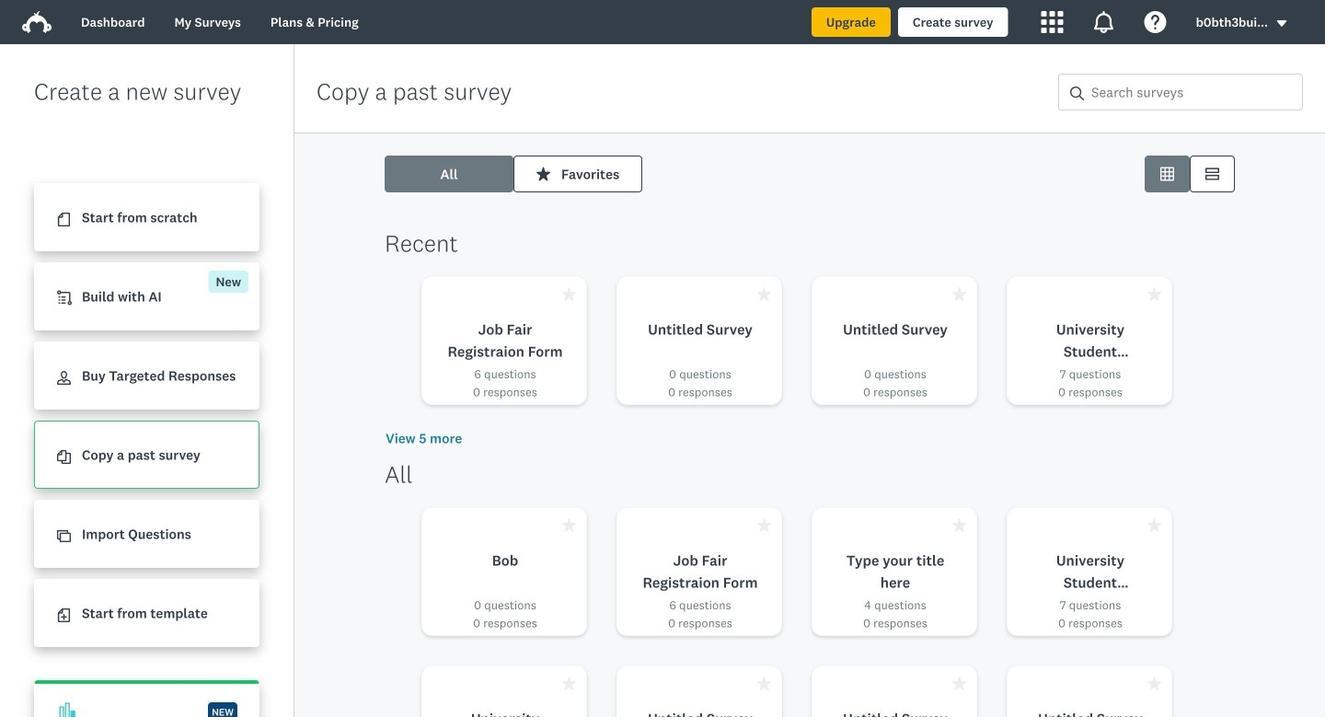 Task type: locate. For each thing, give the bounding box(es) containing it.
starfilled image
[[537, 167, 551, 181], [953, 287, 967, 301], [1148, 287, 1162, 301], [758, 518, 771, 532], [758, 677, 771, 690], [1148, 677, 1162, 690]]

2 brand logo image from the top
[[22, 11, 52, 33]]

brand logo image
[[22, 7, 52, 37], [22, 11, 52, 33]]

help icon image
[[1145, 11, 1167, 33]]

starfilled image
[[562, 287, 576, 301], [758, 287, 771, 301], [562, 518, 576, 532], [953, 518, 967, 532], [1148, 518, 1162, 532], [562, 677, 576, 690], [953, 677, 967, 690]]

textboxmultiple image
[[1206, 167, 1220, 181]]

1 brand logo image from the top
[[22, 7, 52, 37]]

grid image
[[1161, 167, 1175, 181]]

Search surveys field
[[1084, 75, 1303, 110]]

user image
[[57, 371, 71, 385]]

dropdown arrow icon image
[[1276, 17, 1289, 30], [1278, 20, 1287, 27]]

products icon image
[[1042, 11, 1064, 33], [1042, 11, 1064, 33]]

documentplus image
[[57, 609, 71, 623]]



Task type: vqa. For each thing, say whether or not it's contained in the screenshot.
"brand logo"
yes



Task type: describe. For each thing, give the bounding box(es) containing it.
notification center icon image
[[1093, 11, 1115, 33]]

document image
[[57, 213, 71, 227]]

clone image
[[57, 530, 71, 543]]

search image
[[1071, 86, 1084, 100]]

documentclone image
[[57, 450, 71, 464]]



